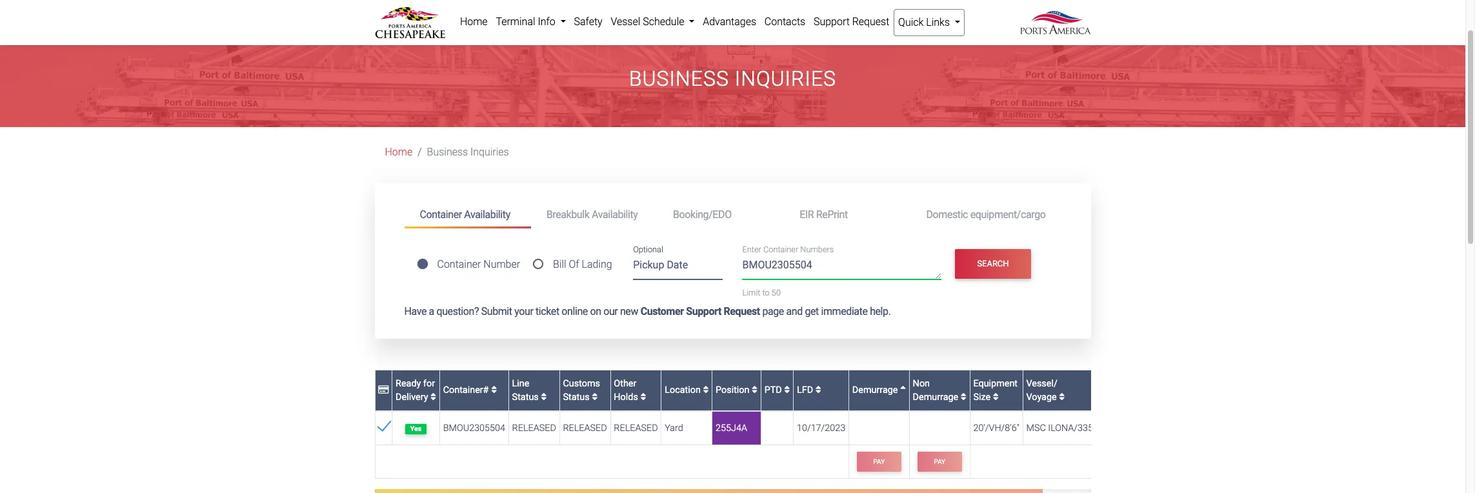 Task type: vqa. For each thing, say whether or not it's contained in the screenshot.
Navis N4 'link'
no



Task type: describe. For each thing, give the bounding box(es) containing it.
contacts link
[[761, 9, 810, 35]]

demurrage link
[[853, 385, 906, 396]]

yes
[[410, 425, 422, 433]]

search button
[[955, 249, 1031, 279]]

1 the from the left
[[395, 0, 411, 4]]

booking/edo link
[[658, 203, 784, 227]]

1 vertical spatial request
[[724, 305, 760, 318]]

position
[[716, 385, 752, 396]]

domestic equipment/cargo link
[[911, 203, 1061, 227]]

the seagirt marine terminal gates will be open on october 9th, columbus day. the main gate and new vail gate will process trucks from 6:00 am – 3:30 pm, reefers included.
[[375, 0, 960, 19]]

vail
[[843, 0, 857, 4]]

3:30
[[445, 7, 465, 19]]

breakbulk
[[547, 208, 590, 220]]

availability for container availability
[[464, 208, 510, 220]]

–
[[437, 7, 442, 19]]

domestic
[[927, 208, 968, 220]]

support request link
[[810, 9, 894, 35]]

status for customs
[[563, 392, 590, 403]]

vessel schedule link
[[607, 9, 699, 35]]

advantages
[[703, 15, 756, 28]]

your
[[515, 305, 533, 318]]

container for container availability
[[420, 208, 462, 220]]

line
[[512, 378, 530, 389]]

bullhorn image
[[375, 0, 395, 5]]

255j4a
[[716, 423, 747, 434]]

0 horizontal spatial inquiries
[[471, 146, 509, 158]]

customs
[[563, 378, 600, 389]]

october
[[611, 0, 646, 4]]

1 vertical spatial support
[[686, 305, 722, 318]]

advantages link
[[699, 9, 761, 35]]

size
[[974, 392, 991, 403]]

non
[[913, 378, 930, 389]]

marine
[[447, 0, 476, 4]]

lfd
[[797, 385, 816, 396]]

bmou2305504
[[443, 423, 505, 434]]

bill
[[553, 258, 566, 271]]

and inside the seagirt marine terminal gates will be open on october 9th, columbus day. the main gate and new vail gate will process trucks from 6:00 am – 3:30 pm, reefers included.
[[801, 0, 818, 4]]

position link
[[716, 385, 758, 396]]

submit
[[481, 305, 512, 318]]

process
[[896, 0, 931, 4]]

to
[[763, 288, 770, 297]]

availability for breakbulk availability
[[592, 208, 638, 220]]

9th,
[[649, 0, 666, 4]]

a
[[429, 305, 434, 318]]

schedule
[[643, 15, 685, 28]]

enter
[[743, 245, 762, 255]]

eir reprint link
[[784, 203, 911, 227]]

breakbulk availability
[[547, 208, 638, 220]]

sort image for status
[[592, 393, 598, 402]]

container# link
[[443, 385, 497, 396]]

equipment
[[974, 378, 1018, 389]]

trucks
[[934, 0, 960, 4]]

lfd link
[[797, 385, 821, 396]]

the seagirt marine terminal gates will be open on october 9th, columbus day. the main gate and new vail gate will process trucks from 6:00 am – 3:30 pm, reefers included. alert
[[0, 0, 1466, 30]]

get
[[805, 305, 819, 318]]

lading
[[582, 258, 612, 271]]

breakbulk availability link
[[531, 203, 658, 227]]

equipment size
[[974, 378, 1018, 403]]

1 horizontal spatial business
[[629, 66, 729, 91]]

sort image inside location link
[[703, 386, 709, 395]]

search
[[977, 259, 1009, 269]]

online
[[562, 305, 588, 318]]

container#
[[443, 385, 491, 396]]

booking/edo
[[673, 208, 732, 220]]

0 vertical spatial request
[[852, 15, 890, 28]]

columbus
[[669, 0, 713, 4]]

1 released from the left
[[512, 423, 556, 434]]

sort up image
[[900, 386, 906, 395]]

from
[[375, 7, 394, 19]]

open
[[572, 0, 594, 4]]

ptd
[[765, 385, 784, 396]]

customer support request link
[[641, 305, 760, 318]]

2 gate from the left
[[860, 0, 878, 4]]

0 horizontal spatial home link
[[385, 146, 413, 158]]

am
[[420, 7, 434, 19]]

credit card image
[[378, 386, 389, 395]]

6:00
[[397, 7, 417, 19]]

safety link
[[570, 9, 607, 35]]

quick links link
[[894, 9, 965, 36]]

sort image inside container# link
[[491, 386, 497, 395]]

container for container number
[[437, 258, 481, 271]]

location link
[[665, 385, 709, 396]]

enter container numbers
[[743, 245, 834, 255]]

customs status
[[563, 378, 600, 403]]

status for line
[[512, 392, 539, 403]]

1 gate from the left
[[780, 0, 798, 4]]

sort image for demurrage
[[961, 393, 967, 402]]

sort image for for
[[431, 393, 436, 402]]

container availability
[[420, 208, 510, 220]]

sort image left "customs status"
[[541, 393, 547, 402]]

vessel/ voyage
[[1027, 378, 1059, 403]]

1 vertical spatial on
[[590, 305, 601, 318]]

seagirt
[[414, 0, 444, 4]]

bill of lading
[[553, 258, 612, 271]]

delivery
[[396, 392, 428, 403]]

holds
[[614, 392, 638, 403]]

terminal info
[[496, 15, 558, 28]]

vessel/
[[1027, 378, 1058, 389]]

0 vertical spatial inquiries
[[735, 66, 837, 91]]

for
[[423, 378, 435, 389]]

ticket
[[536, 305, 559, 318]]

line status
[[512, 378, 541, 403]]



Task type: locate. For each thing, give the bounding box(es) containing it.
0 horizontal spatial the
[[395, 0, 411, 4]]

10/17/2023
[[797, 423, 846, 434]]

1 vertical spatial and
[[786, 305, 803, 318]]

sort image for voyage
[[1059, 393, 1065, 402]]

and left new
[[801, 0, 818, 4]]

limit
[[743, 288, 761, 297]]

0 vertical spatial home link
[[456, 9, 492, 35]]

1 horizontal spatial business inquiries
[[629, 66, 837, 91]]

sort image inside ptd "link"
[[784, 386, 790, 395]]

support
[[814, 15, 850, 28], [686, 305, 722, 318]]

sort image down for at the left
[[431, 393, 436, 402]]

other holds
[[614, 378, 641, 403]]

1 vertical spatial home
[[385, 146, 413, 158]]

1 horizontal spatial support
[[814, 15, 850, 28]]

1 vertical spatial business
[[427, 146, 468, 158]]

safety
[[574, 15, 603, 28]]

sort image right voyage
[[1059, 393, 1065, 402]]

sort image up '10/17/2023' in the right of the page
[[816, 386, 821, 395]]

immediate
[[821, 305, 868, 318]]

included.
[[520, 7, 559, 19]]

location
[[665, 385, 703, 396]]

sort image
[[816, 386, 821, 395], [431, 393, 436, 402], [592, 393, 598, 402], [961, 393, 967, 402], [1059, 393, 1065, 402]]

home for left home link
[[385, 146, 413, 158]]

0 vertical spatial and
[[801, 0, 818, 4]]

the up 6:00
[[395, 0, 411, 4]]

0 horizontal spatial home
[[385, 146, 413, 158]]

availability right breakbulk
[[592, 208, 638, 220]]

2 status from the left
[[563, 392, 590, 403]]

2 availability from the left
[[592, 208, 638, 220]]

and left 'get'
[[786, 305, 803, 318]]

yard
[[665, 423, 683, 434]]

0 horizontal spatial gate
[[780, 0, 798, 4]]

1 vertical spatial inquiries
[[471, 146, 509, 158]]

status down customs
[[563, 392, 590, 403]]

will
[[543, 0, 556, 4], [881, 0, 894, 4]]

new
[[820, 0, 840, 4]]

container left number
[[437, 258, 481, 271]]

msc
[[1027, 423, 1046, 434]]

the right day.
[[737, 0, 754, 4]]

other
[[614, 378, 637, 389]]

demurrage inside non demurrage
[[913, 392, 959, 403]]

1 horizontal spatial request
[[852, 15, 890, 28]]

limit to 50
[[743, 288, 781, 297]]

1 vertical spatial business inquiries
[[427, 146, 509, 158]]

of
[[569, 258, 579, 271]]

0 horizontal spatial request
[[724, 305, 760, 318]]

status
[[512, 392, 539, 403], [563, 392, 590, 403]]

request
[[852, 15, 890, 28], [724, 305, 760, 318]]

business inquiries
[[629, 66, 837, 91], [427, 146, 509, 158]]

numbers
[[801, 245, 834, 255]]

released down "customs status"
[[563, 423, 607, 434]]

request down limit
[[724, 305, 760, 318]]

20'/vh/8'6"
[[974, 423, 1020, 434]]

will up included.
[[543, 0, 556, 4]]

sort image left 'ptd'
[[752, 386, 758, 395]]

0 horizontal spatial business
[[427, 146, 468, 158]]

voyage
[[1027, 392, 1057, 403]]

msc ilona/335r
[[1027, 423, 1099, 434]]

main
[[756, 0, 777, 4]]

eir reprint
[[800, 208, 848, 220]]

1 horizontal spatial home link
[[456, 9, 492, 35]]

0 horizontal spatial demurrage
[[853, 385, 900, 396]]

support down new
[[814, 15, 850, 28]]

released
[[512, 423, 556, 434], [563, 423, 607, 434], [614, 423, 658, 434]]

0 horizontal spatial will
[[543, 0, 556, 4]]

1 vertical spatial home link
[[385, 146, 413, 158]]

0 vertical spatial business inquiries
[[629, 66, 837, 91]]

have a question? submit your ticket online on our new customer support request page and get immediate help.
[[404, 305, 891, 318]]

reprint
[[816, 208, 848, 220]]

1 vertical spatial container
[[764, 245, 799, 255]]

terminal down the gates
[[496, 15, 535, 28]]

container
[[420, 208, 462, 220], [764, 245, 799, 255], [437, 258, 481, 271]]

quick links
[[899, 16, 953, 28]]

and
[[801, 0, 818, 4], [786, 305, 803, 318]]

question?
[[437, 305, 479, 318]]

1 will from the left
[[543, 0, 556, 4]]

3 released from the left
[[614, 423, 658, 434]]

0 vertical spatial on
[[597, 0, 608, 4]]

request down vail
[[852, 15, 890, 28]]

gate up contacts
[[780, 0, 798, 4]]

released down holds
[[614, 423, 658, 434]]

0 horizontal spatial status
[[512, 392, 539, 403]]

gate right vail
[[860, 0, 878, 4]]

ready
[[396, 378, 421, 389]]

1 availability from the left
[[464, 208, 510, 220]]

1 horizontal spatial home
[[460, 15, 488, 28]]

demurrage down the non
[[913, 392, 959, 403]]

the
[[395, 0, 411, 4], [737, 0, 754, 4]]

Optional text field
[[633, 254, 723, 280]]

non demurrage
[[913, 378, 961, 403]]

2 the from the left
[[737, 0, 754, 4]]

terminal up reefers
[[479, 0, 514, 4]]

0 horizontal spatial business inquiries
[[427, 146, 509, 158]]

sort image inside lfd link
[[816, 386, 821, 395]]

1 horizontal spatial inquiries
[[735, 66, 837, 91]]

0 vertical spatial container
[[420, 208, 462, 220]]

home inside home link
[[460, 15, 488, 28]]

Enter Container Numbers text field
[[743, 257, 942, 279]]

sort image
[[491, 386, 497, 395], [703, 386, 709, 395], [752, 386, 758, 395], [784, 386, 790, 395], [541, 393, 547, 402], [641, 393, 646, 402], [993, 393, 999, 402]]

domestic equipment/cargo
[[927, 208, 1046, 220]]

1 horizontal spatial released
[[563, 423, 607, 434]]

have
[[404, 305, 427, 318]]

sort image left line
[[491, 386, 497, 395]]

page
[[763, 305, 784, 318]]

quick
[[899, 16, 924, 28]]

released down line status
[[512, 423, 556, 434]]

be
[[558, 0, 570, 4]]

number
[[484, 258, 520, 271]]

0 horizontal spatial released
[[512, 423, 556, 434]]

1 horizontal spatial will
[[881, 0, 894, 4]]

demurrage left the non
[[853, 385, 900, 396]]

container right enter
[[764, 245, 799, 255]]

links
[[926, 16, 950, 28]]

2 released from the left
[[563, 423, 607, 434]]

home for home link to the right
[[460, 15, 488, 28]]

0 vertical spatial support
[[814, 15, 850, 28]]

sort image left the size
[[961, 393, 967, 402]]

sort image down equipment
[[993, 393, 999, 402]]

business inquiries down advantages link
[[629, 66, 837, 91]]

0 horizontal spatial availability
[[464, 208, 510, 220]]

help.
[[870, 305, 891, 318]]

day.
[[716, 0, 735, 4]]

status inside "customs status"
[[563, 392, 590, 403]]

0 horizontal spatial support
[[686, 305, 722, 318]]

vessel schedule
[[611, 15, 687, 28]]

1 horizontal spatial availability
[[592, 208, 638, 220]]

1 horizontal spatial demurrage
[[913, 392, 959, 403]]

on
[[597, 0, 608, 4], [590, 305, 601, 318]]

contacts
[[765, 15, 806, 28]]

business
[[629, 66, 729, 91], [427, 146, 468, 158]]

sort image right holds
[[641, 393, 646, 402]]

business inquiries up container availability
[[427, 146, 509, 158]]

availability up container number on the bottom
[[464, 208, 510, 220]]

will left process
[[881, 0, 894, 4]]

0 vertical spatial business
[[629, 66, 729, 91]]

support request
[[814, 15, 890, 28]]

2 horizontal spatial released
[[614, 423, 658, 434]]

sort image down customs
[[592, 393, 598, 402]]

1 horizontal spatial gate
[[860, 0, 878, 4]]

terminal
[[479, 0, 514, 4], [496, 15, 535, 28]]

on right open
[[597, 0, 608, 4]]

sort image inside position link
[[752, 386, 758, 395]]

our
[[604, 305, 618, 318]]

1 horizontal spatial the
[[737, 0, 754, 4]]

terminal inside the seagirt marine terminal gates will be open on october 9th, columbus day. the main gate and new vail gate will process trucks from 6:00 am – 3:30 pm, reefers included.
[[479, 0, 514, 4]]

reefers
[[488, 7, 517, 19]]

vessel
[[611, 15, 640, 28]]

1 vertical spatial terminal
[[496, 15, 535, 28]]

status down line
[[512, 392, 539, 403]]

equipment/cargo
[[971, 208, 1046, 220]]

0 vertical spatial terminal
[[479, 0, 514, 4]]

support inside support request link
[[814, 15, 850, 28]]

container number
[[437, 258, 520, 271]]

2 will from the left
[[881, 0, 894, 4]]

ptd link
[[765, 385, 790, 396]]

sort image left position
[[703, 386, 709, 395]]

gates
[[517, 0, 540, 4]]

container up container number on the bottom
[[420, 208, 462, 220]]

2 vertical spatial container
[[437, 258, 481, 271]]

status inside line status
[[512, 392, 539, 403]]

sort image left lfd
[[784, 386, 790, 395]]

50
[[772, 288, 781, 297]]

info
[[538, 15, 556, 28]]

on left our
[[590, 305, 601, 318]]

1 status from the left
[[512, 392, 539, 403]]

support right customer
[[686, 305, 722, 318]]

0 vertical spatial home
[[460, 15, 488, 28]]

1 horizontal spatial status
[[563, 392, 590, 403]]

on inside the seagirt marine terminal gates will be open on october 9th, columbus day. the main gate and new vail gate will process trucks from 6:00 am – 3:30 pm, reefers included.
[[597, 0, 608, 4]]

optional
[[633, 245, 663, 255]]

customer
[[641, 305, 684, 318]]

ilona/335r
[[1048, 423, 1099, 434]]



